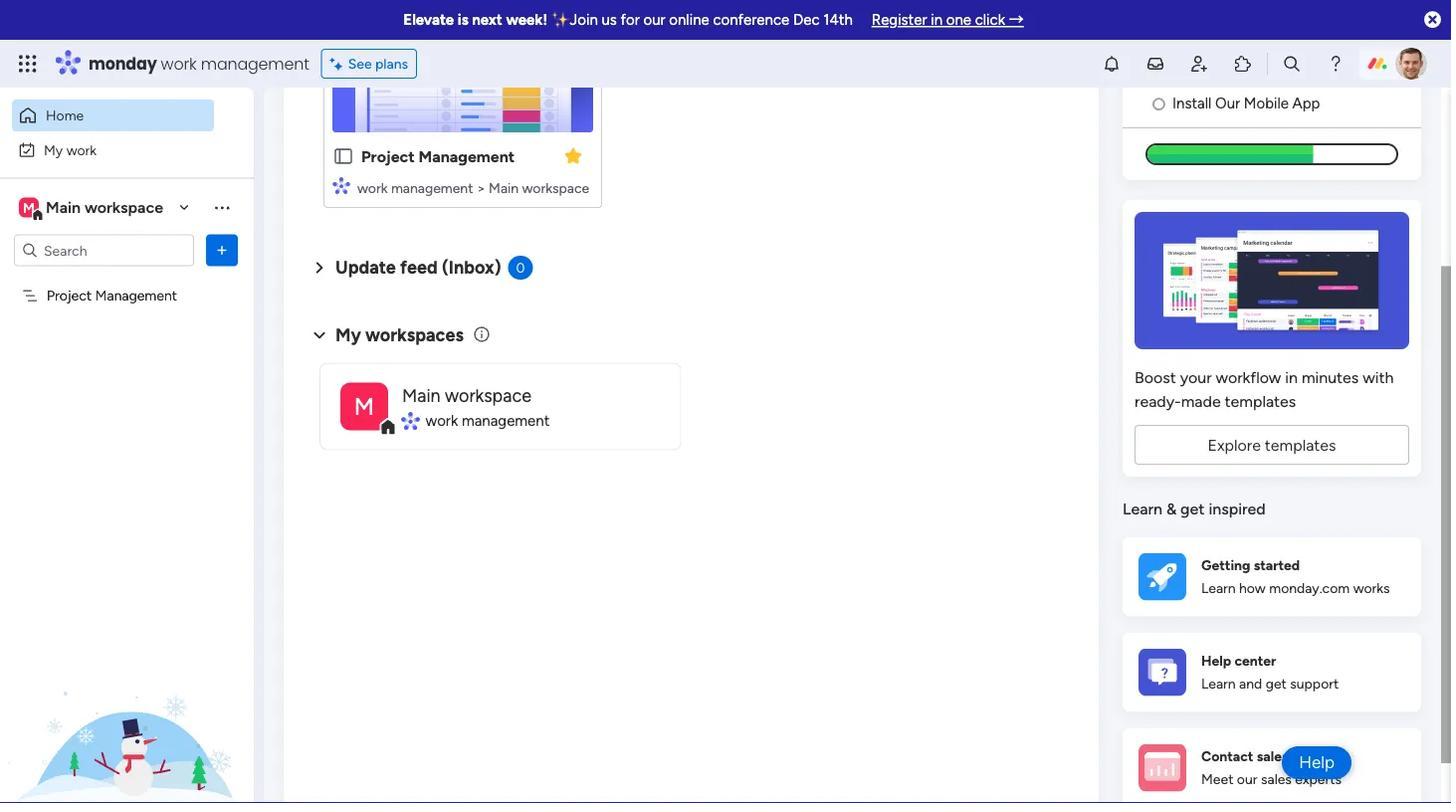 Task type: describe. For each thing, give the bounding box(es) containing it.
my work button
[[12, 134, 214, 166]]

0 vertical spatial get
[[1181, 500, 1205, 519]]

remove from favorites image
[[564, 146, 584, 166]]

getting
[[1202, 558, 1251, 575]]

help center element
[[1123, 633, 1422, 713]]

0 vertical spatial workspace
[[522, 180, 590, 197]]

work management
[[426, 413, 550, 430]]

Search in workspace field
[[42, 239, 166, 262]]

learn for help
[[1202, 676, 1236, 693]]

lottie animation element
[[0, 602, 254, 804]]

0 vertical spatial main
[[489, 180, 519, 197]]

us
[[602, 11, 617, 29]]

management for work management > main workspace
[[391, 180, 473, 197]]

meet
[[1202, 772, 1234, 789]]

see
[[348, 55, 372, 72]]

explore templates button
[[1135, 425, 1410, 465]]

select product image
[[18, 54, 38, 74]]

contact sales element
[[1123, 729, 1422, 804]]

main inside workspace selection element
[[46, 198, 81, 217]]

circle o image
[[1153, 96, 1166, 111]]

&
[[1167, 500, 1177, 519]]

(inbox)
[[442, 257, 501, 279]]

14th
[[824, 11, 853, 29]]

your
[[1181, 368, 1212, 387]]

getting started element
[[1123, 538, 1422, 617]]

0 vertical spatial project
[[361, 147, 415, 166]]

workspaces
[[366, 325, 464, 346]]

home
[[46, 107, 84, 124]]

0
[[516, 260, 525, 277]]

1 vertical spatial workspace
[[85, 198, 163, 217]]

learn & get inspired
[[1123, 500, 1266, 519]]

click
[[976, 11, 1006, 29]]

→
[[1009, 11, 1024, 29]]

work up update
[[357, 180, 388, 197]]

register in one click → link
[[872, 11, 1024, 29]]

and
[[1240, 676, 1263, 693]]

getting started learn how monday.com works
[[1202, 558, 1391, 597]]

experts
[[1296, 772, 1342, 789]]

online
[[669, 11, 710, 29]]

workspace image
[[341, 383, 388, 431]]

started
[[1254, 558, 1301, 575]]

support
[[1291, 676, 1340, 693]]

boost your workflow in minutes with ready-made templates
[[1135, 368, 1395, 411]]

monday work management
[[89, 52, 309, 75]]

center
[[1235, 653, 1277, 670]]

project management inside list box
[[47, 287, 177, 304]]

learn for getting
[[1202, 581, 1236, 597]]

our
[[1216, 94, 1241, 112]]

help button
[[1283, 747, 1352, 780]]

install our mobile app link
[[1153, 92, 1422, 115]]

✨
[[551, 11, 566, 29]]

works
[[1354, 581, 1391, 597]]

conference
[[713, 11, 790, 29]]

0 vertical spatial management
[[201, 52, 309, 75]]

help for help
[[1300, 753, 1335, 773]]

my work
[[44, 141, 97, 158]]

>
[[477, 180, 486, 197]]

0 vertical spatial management
[[419, 147, 515, 166]]

1 vertical spatial main workspace
[[402, 385, 532, 407]]

next
[[472, 11, 503, 29]]

my workspaces
[[336, 325, 464, 346]]

apps image
[[1234, 54, 1254, 74]]

work management > main workspace
[[357, 180, 590, 197]]

notifications image
[[1102, 54, 1122, 74]]

workspace image
[[19, 197, 39, 219]]

contact
[[1202, 749, 1254, 766]]

ready-
[[1135, 392, 1182, 411]]

inspired
[[1209, 500, 1266, 519]]

help for help center learn and get support
[[1202, 653, 1232, 670]]

monday
[[89, 52, 157, 75]]

for
[[621, 11, 640, 29]]

open update feed (inbox) image
[[308, 256, 332, 280]]

register
[[872, 11, 928, 29]]

workflow
[[1216, 368, 1282, 387]]

project inside list box
[[47, 287, 92, 304]]

see plans
[[348, 55, 408, 72]]

install our mobile app
[[1173, 94, 1321, 112]]

how
[[1240, 581, 1266, 597]]

search everything image
[[1283, 54, 1302, 74]]



Task type: vqa. For each thing, say whether or not it's contained in the screenshot.
visited
no



Task type: locate. For each thing, give the bounding box(es) containing it.
complete profile
[[1173, 69, 1286, 87]]

main right >
[[489, 180, 519, 197]]

m inside workspace image
[[23, 199, 35, 216]]

0 horizontal spatial my
[[44, 141, 63, 158]]

project management list box
[[0, 275, 254, 582]]

1 vertical spatial management
[[391, 180, 473, 197]]

1 vertical spatial m
[[354, 393, 375, 422]]

workspace up search in workspace field
[[85, 198, 163, 217]]

one
[[947, 11, 972, 29]]

help down support
[[1300, 753, 1335, 773]]

1 vertical spatial in
[[1286, 368, 1298, 387]]

in
[[931, 11, 943, 29], [1286, 368, 1298, 387]]

main workspace up 'work management'
[[402, 385, 532, 407]]

get inside help center learn and get support
[[1266, 676, 1287, 693]]

templates inside boost your workflow in minutes with ready-made templates
[[1225, 392, 1297, 411]]

2 horizontal spatial main
[[489, 180, 519, 197]]

0 horizontal spatial main
[[46, 198, 81, 217]]

1 horizontal spatial m
[[354, 393, 375, 422]]

0 vertical spatial help
[[1202, 653, 1232, 670]]

main
[[489, 180, 519, 197], [46, 198, 81, 217], [402, 385, 441, 407]]

join
[[570, 11, 598, 29]]

help left center
[[1202, 653, 1232, 670]]

complete
[[1173, 69, 1239, 87]]

templates down workflow on the top of page
[[1225, 392, 1297, 411]]

elevate
[[404, 11, 454, 29]]

1 horizontal spatial main workspace
[[402, 385, 532, 407]]

m inside workspace icon
[[354, 393, 375, 422]]

options image
[[212, 240, 232, 260]]

0 vertical spatial my
[[44, 141, 63, 158]]

0 horizontal spatial project management
[[47, 287, 177, 304]]

project down search in workspace field
[[47, 287, 92, 304]]

sales
[[1257, 749, 1289, 766], [1262, 772, 1292, 789]]

our right for
[[644, 11, 666, 29]]

1 vertical spatial project
[[47, 287, 92, 304]]

dec
[[794, 11, 820, 29]]

our right meet
[[1238, 772, 1258, 789]]

app
[[1293, 94, 1321, 112]]

workspace options image
[[212, 197, 232, 217]]

elevate is next week! ✨ join us for our online conference dec 14th
[[404, 11, 853, 29]]

templates
[[1225, 392, 1297, 411], [1266, 436, 1337, 455]]

our
[[644, 11, 666, 29], [1238, 772, 1258, 789]]

main workspace inside workspace selection element
[[46, 198, 163, 217]]

2 vertical spatial management
[[462, 413, 550, 430]]

install
[[1173, 94, 1212, 112]]

1 horizontal spatial our
[[1238, 772, 1258, 789]]

management
[[419, 147, 515, 166], [95, 287, 177, 304]]

0 vertical spatial our
[[644, 11, 666, 29]]

main right workspace icon
[[402, 385, 441, 407]]

workspace selection element
[[19, 196, 166, 222]]

project management
[[361, 147, 515, 166], [47, 287, 177, 304]]

workspace down remove from favorites icon at the left top of the page
[[522, 180, 590, 197]]

2 vertical spatial learn
[[1202, 676, 1236, 693]]

home button
[[12, 100, 214, 131]]

in inside boost your workflow in minutes with ready-made templates
[[1286, 368, 1298, 387]]

our inside contact sales meet our sales experts
[[1238, 772, 1258, 789]]

project
[[361, 147, 415, 166], [47, 287, 92, 304]]

0 horizontal spatial our
[[644, 11, 666, 29]]

2 vertical spatial workspace
[[445, 385, 532, 407]]

my
[[44, 141, 63, 158], [336, 325, 361, 346]]

public board image
[[333, 146, 355, 168]]

project management down search in workspace field
[[47, 287, 177, 304]]

templates inside "button"
[[1266, 436, 1337, 455]]

sales left experts
[[1262, 772, 1292, 789]]

1 horizontal spatial help
[[1300, 753, 1335, 773]]

1 vertical spatial learn
[[1202, 581, 1236, 597]]

0 horizontal spatial project
[[47, 287, 92, 304]]

learn inside help center learn and get support
[[1202, 676, 1236, 693]]

explore
[[1208, 436, 1262, 455]]

learn
[[1123, 500, 1163, 519], [1202, 581, 1236, 597], [1202, 676, 1236, 693]]

mobile
[[1245, 94, 1289, 112]]

work right workspace icon
[[426, 413, 458, 430]]

work inside button
[[66, 141, 97, 158]]

plans
[[375, 55, 408, 72]]

work down home
[[66, 141, 97, 158]]

get
[[1181, 500, 1205, 519], [1266, 676, 1287, 693]]

main workspace up search in workspace field
[[46, 198, 163, 217]]

in left one
[[931, 11, 943, 29]]

1 vertical spatial get
[[1266, 676, 1287, 693]]

get right &
[[1181, 500, 1205, 519]]

m for workspace icon
[[354, 393, 375, 422]]

close my workspaces image
[[308, 324, 332, 348]]

0 horizontal spatial management
[[95, 287, 177, 304]]

see plans button
[[321, 49, 417, 79]]

0 horizontal spatial m
[[23, 199, 35, 216]]

project right public board icon
[[361, 147, 415, 166]]

my inside button
[[44, 141, 63, 158]]

0 horizontal spatial in
[[931, 11, 943, 29]]

option
[[0, 278, 254, 282]]

terry turtle image
[[1396, 48, 1428, 80]]

0 vertical spatial main workspace
[[46, 198, 163, 217]]

week!
[[506, 11, 548, 29]]

update feed (inbox)
[[336, 257, 501, 279]]

1 vertical spatial help
[[1300, 753, 1335, 773]]

0 vertical spatial project management
[[361, 147, 515, 166]]

main right workspace image
[[46, 198, 81, 217]]

register in one click →
[[872, 11, 1024, 29]]

minutes
[[1302, 368, 1360, 387]]

learn left and
[[1202, 676, 1236, 693]]

management down search in workspace field
[[95, 287, 177, 304]]

1 horizontal spatial in
[[1286, 368, 1298, 387]]

inbox image
[[1146, 54, 1166, 74]]

0 vertical spatial templates
[[1225, 392, 1297, 411]]

lottie animation image
[[0, 602, 254, 804]]

in left minutes
[[1286, 368, 1298, 387]]

1 horizontal spatial main
[[402, 385, 441, 407]]

0 vertical spatial in
[[931, 11, 943, 29]]

m for workspace image
[[23, 199, 35, 216]]

2 vertical spatial main
[[402, 385, 441, 407]]

1 horizontal spatial project
[[361, 147, 415, 166]]

help image
[[1326, 54, 1346, 74]]

complete profile link
[[1173, 67, 1422, 89]]

sales right contact on the right bottom of page
[[1257, 749, 1289, 766]]

management inside list box
[[95, 287, 177, 304]]

my right close my workspaces icon
[[336, 325, 361, 346]]

m
[[23, 199, 35, 216], [354, 393, 375, 422]]

explore templates
[[1208, 436, 1337, 455]]

workspace up 'work management'
[[445, 385, 532, 407]]

1 vertical spatial our
[[1238, 772, 1258, 789]]

work right monday
[[161, 52, 197, 75]]

1 vertical spatial templates
[[1266, 436, 1337, 455]]

1 vertical spatial sales
[[1262, 772, 1292, 789]]

help inside help button
[[1300, 753, 1335, 773]]

my for my work
[[44, 141, 63, 158]]

0 vertical spatial sales
[[1257, 749, 1289, 766]]

work
[[161, 52, 197, 75], [66, 141, 97, 158], [357, 180, 388, 197], [426, 413, 458, 430]]

1 vertical spatial project management
[[47, 287, 177, 304]]

0 horizontal spatial get
[[1181, 500, 1205, 519]]

1 vertical spatial management
[[95, 287, 177, 304]]

0 horizontal spatial main workspace
[[46, 198, 163, 217]]

1 horizontal spatial get
[[1266, 676, 1287, 693]]

0 vertical spatial learn
[[1123, 500, 1163, 519]]

profile
[[1243, 69, 1286, 87]]

1 horizontal spatial my
[[336, 325, 361, 346]]

project management up work management > main workspace
[[361, 147, 515, 166]]

1 vertical spatial main
[[46, 198, 81, 217]]

help inside help center learn and get support
[[1202, 653, 1232, 670]]

my for my workspaces
[[336, 325, 361, 346]]

1 horizontal spatial project management
[[361, 147, 515, 166]]

learn left &
[[1123, 500, 1163, 519]]

0 horizontal spatial help
[[1202, 653, 1232, 670]]

is
[[458, 11, 469, 29]]

with
[[1363, 368, 1395, 387]]

templates image image
[[1141, 212, 1404, 350]]

help center learn and get support
[[1202, 653, 1340, 693]]

1 vertical spatial my
[[336, 325, 361, 346]]

contact sales meet our sales experts
[[1202, 749, 1342, 789]]

learn inside "getting started learn how monday.com works"
[[1202, 581, 1236, 597]]

get right and
[[1266, 676, 1287, 693]]

invite members image
[[1190, 54, 1210, 74]]

boost
[[1135, 368, 1177, 387]]

learn down getting
[[1202, 581, 1236, 597]]

templates right explore
[[1266, 436, 1337, 455]]

workspace
[[522, 180, 590, 197], [85, 198, 163, 217], [445, 385, 532, 407]]

feed
[[400, 257, 438, 279]]

management for work management
[[462, 413, 550, 430]]

monday.com
[[1270, 581, 1350, 597]]

management up work management > main workspace
[[419, 147, 515, 166]]

update
[[336, 257, 396, 279]]

help
[[1202, 653, 1232, 670], [1300, 753, 1335, 773]]

0 vertical spatial m
[[23, 199, 35, 216]]

management
[[201, 52, 309, 75], [391, 180, 473, 197], [462, 413, 550, 430]]

main workspace
[[46, 198, 163, 217], [402, 385, 532, 407]]

1 horizontal spatial management
[[419, 147, 515, 166]]

my down home
[[44, 141, 63, 158]]

made
[[1182, 392, 1221, 411]]



